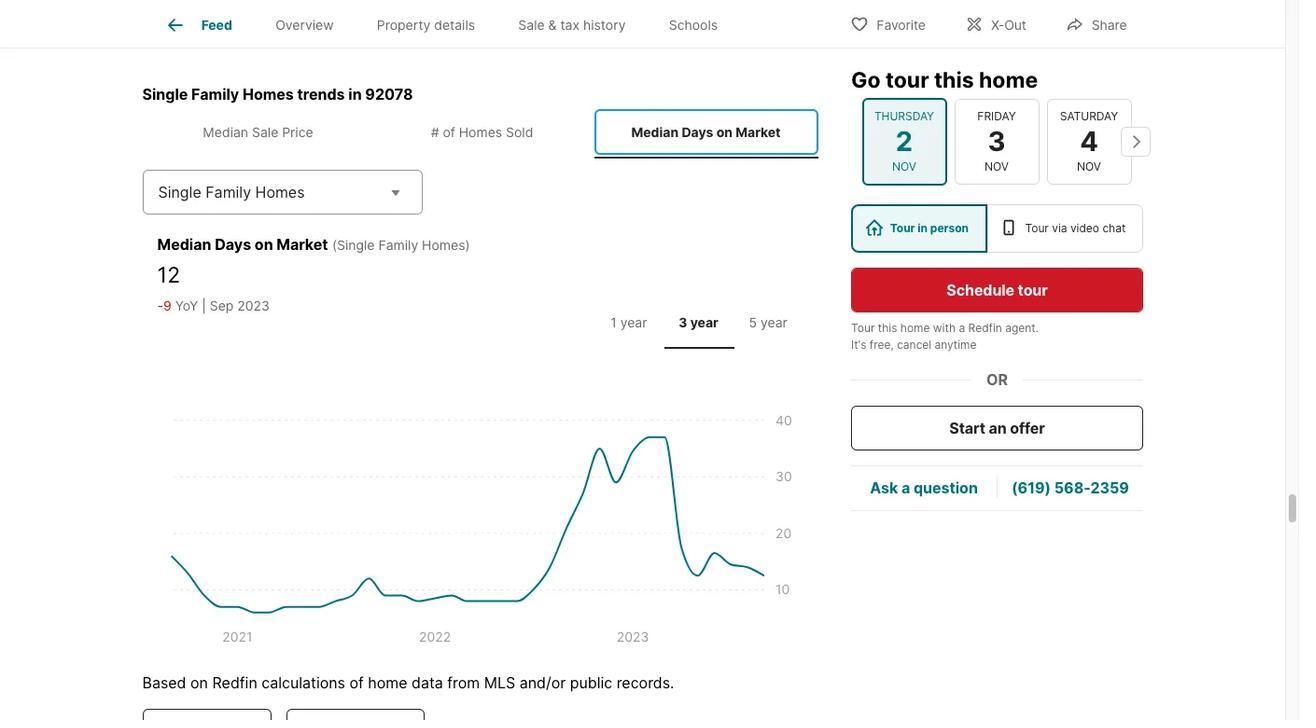 Task type: vqa. For each thing, say whether or not it's contained in the screenshot.
the person
yes



Task type: describe. For each thing, give the bounding box(es) containing it.
records.
[[617, 674, 675, 693]]

homes)
[[422, 237, 470, 253]]

sold
[[506, 124, 533, 140]]

overview
[[276, 17, 334, 33]]

chat
[[1103, 221, 1126, 235]]

tab list containing 1 year
[[591, 296, 807, 349]]

and/or
[[520, 674, 566, 693]]

median sale price tab
[[146, 109, 370, 155]]

1
[[611, 314, 617, 330]]

homes for trends
[[243, 85, 294, 103]]

5 year
[[749, 314, 788, 330]]

or
[[986, 371, 1008, 389]]

(619) 568-2359
[[1012, 479, 1129, 498]]

5
[[749, 314, 757, 330]]

yoy
[[175, 297, 198, 313]]

1 year
[[611, 314, 647, 330]]

9
[[163, 297, 172, 313]]

person
[[930, 221, 969, 235]]

favorite button
[[835, 4, 942, 42]]

3 year
[[679, 314, 719, 330]]

ask
[[870, 479, 898, 498]]

thursday 2 nov
[[875, 109, 935, 174]]

nov for 4
[[1078, 160, 1102, 174]]

tour in person
[[890, 221, 969, 235]]

friday 3 nov
[[978, 109, 1016, 174]]

family for single family homes
[[206, 183, 251, 202]]

median for median days on market
[[632, 124, 679, 140]]

thursday
[[875, 109, 935, 123]]

price
[[282, 124, 313, 140]]

cancel
[[897, 338, 932, 352]]

out
[[1005, 16, 1027, 32]]

-
[[157, 297, 163, 313]]

median for median sale price
[[203, 124, 248, 140]]

property
[[377, 17, 431, 33]]

5 year tab
[[734, 299, 803, 345]]

tour for schedule
[[1018, 281, 1048, 300]]

start an offer
[[949, 419, 1045, 438]]

with
[[933, 321, 956, 335]]

next image
[[1121, 127, 1151, 157]]

property details tab
[[355, 3, 497, 48]]

# of homes sold
[[431, 124, 533, 140]]

free,
[[870, 338, 894, 352]]

tax
[[561, 17, 580, 33]]

tab list containing feed
[[142, 0, 755, 48]]

feed
[[201, 17, 232, 33]]

tour via video chat option
[[987, 204, 1143, 253]]

-9 yoy | sep 2023
[[157, 297, 270, 313]]

based on redfin calculations of home data from mls and/or public records.
[[142, 674, 675, 693]]

0 vertical spatial this
[[934, 67, 974, 93]]

based
[[142, 674, 186, 693]]

# of homes sold tab
[[370, 109, 594, 155]]

ask a question link
[[870, 479, 978, 498]]

overview tab
[[254, 3, 355, 48]]

3 year tab
[[664, 299, 734, 345]]

tour this home with a redfin agent. it's free, cancel anytime
[[851, 321, 1039, 352]]

go tour this home
[[851, 67, 1038, 93]]

share
[[1092, 16, 1127, 32]]

from
[[448, 674, 480, 693]]

(619)
[[1012, 479, 1051, 498]]

saturday
[[1060, 109, 1119, 123]]

on for median days on market (single family homes) 12
[[255, 235, 273, 254]]

single family homes
[[158, 183, 305, 202]]

ask a question
[[870, 479, 978, 498]]

median days on market (single family homes) 12
[[157, 235, 470, 289]]

of inside tab
[[443, 124, 455, 140]]

feed link
[[164, 14, 232, 36]]

an
[[989, 419, 1007, 438]]

carousel group
[[135, 0, 830, 38]]

sale inside sale & tax history tab
[[519, 17, 545, 33]]

start
[[949, 419, 985, 438]]

tour for tour in person
[[890, 221, 915, 235]]

1 vertical spatial a
[[901, 479, 910, 498]]

0 horizontal spatial on
[[191, 674, 208, 693]]

nov for 3
[[985, 160, 1009, 174]]

list box containing tour in person
[[851, 204, 1143, 253]]

tour in person option
[[851, 204, 987, 253]]

market for median days on market (single family homes) 12
[[277, 235, 328, 254]]

&
[[549, 17, 557, 33]]

nov for 2
[[893, 160, 917, 174]]

sale inside median sale price 'tab'
[[252, 124, 279, 140]]

median days on market tab
[[594, 109, 818, 155]]

(single
[[332, 237, 375, 253]]

tab list containing median sale price
[[142, 105, 822, 159]]

x-out
[[991, 16, 1027, 32]]

0 vertical spatial home
[[979, 67, 1038, 93]]

x-out button
[[949, 4, 1043, 42]]

friday
[[978, 109, 1016, 123]]

mls
[[484, 674, 516, 693]]

days for median days on market (single family homes) 12
[[215, 235, 251, 254]]

it's
[[851, 338, 866, 352]]

trends
[[297, 85, 345, 103]]

x-
[[991, 16, 1005, 32]]

family for single family homes trends in 92078
[[191, 85, 239, 103]]



Task type: locate. For each thing, give the bounding box(es) containing it.
2 vertical spatial home
[[368, 674, 408, 693]]

of
[[443, 124, 455, 140], [350, 674, 364, 693]]

0 horizontal spatial days
[[215, 235, 251, 254]]

single down feed link
[[142, 85, 188, 103]]

nov inside saturday 4 nov
[[1078, 160, 1102, 174]]

3 nov from the left
[[1078, 160, 1102, 174]]

0 vertical spatial of
[[443, 124, 455, 140]]

homes up 'median sale price' at the top left of page
[[243, 85, 294, 103]]

property details
[[377, 17, 475, 33]]

2 vertical spatial tab list
[[591, 296, 807, 349]]

0 vertical spatial in
[[349, 85, 362, 103]]

2 horizontal spatial home
[[979, 67, 1038, 93]]

redfin up anytime
[[968, 321, 1002, 335]]

a right with
[[959, 321, 965, 335]]

1 vertical spatial single
[[158, 183, 201, 202]]

tour up 'agent.'
[[1018, 281, 1048, 300]]

anytime
[[935, 338, 977, 352]]

0 horizontal spatial 3
[[679, 314, 688, 330]]

home inside tour this home with a redfin agent. it's free, cancel anytime
[[900, 321, 930, 335]]

0 horizontal spatial a
[[901, 479, 910, 498]]

2 nov from the left
[[985, 160, 1009, 174]]

1 horizontal spatial home
[[900, 321, 930, 335]]

year right 5
[[761, 314, 788, 330]]

median days on market
[[632, 124, 781, 140]]

1 horizontal spatial tour
[[1018, 281, 1048, 300]]

offer
[[1010, 419, 1045, 438]]

this inside tour this home with a redfin agent. it's free, cancel anytime
[[878, 321, 897, 335]]

2023
[[237, 297, 270, 313]]

1 vertical spatial on
[[255, 235, 273, 254]]

0 vertical spatial redfin
[[968, 321, 1002, 335]]

0 horizontal spatial tour
[[851, 321, 875, 335]]

tour up thursday
[[886, 67, 929, 93]]

year for 5 year
[[761, 314, 788, 330]]

1 horizontal spatial days
[[682, 124, 714, 140]]

sale & tax history
[[519, 17, 626, 33]]

median
[[203, 124, 248, 140], [632, 124, 679, 140], [157, 235, 211, 254]]

question
[[914, 479, 978, 498]]

schedule
[[947, 281, 1014, 300]]

3 year from the left
[[761, 314, 788, 330]]

0 horizontal spatial in
[[349, 85, 362, 103]]

single family homes trends in 92078
[[142, 85, 413, 103]]

0 horizontal spatial year
[[621, 314, 647, 330]]

0 vertical spatial homes
[[243, 85, 294, 103]]

1 nov from the left
[[893, 160, 917, 174]]

1 horizontal spatial tour
[[890, 221, 915, 235]]

1 vertical spatial of
[[350, 674, 364, 693]]

2 horizontal spatial tour
[[1025, 221, 1049, 235]]

home up friday
[[979, 67, 1038, 93]]

single for single family homes trends in 92078
[[142, 85, 188, 103]]

3
[[988, 125, 1006, 158], [679, 314, 688, 330]]

year left 5
[[691, 314, 719, 330]]

details
[[434, 17, 475, 33]]

1 vertical spatial redfin
[[212, 674, 257, 693]]

in right trends
[[349, 85, 362, 103]]

single up "12"
[[158, 183, 201, 202]]

1 vertical spatial sale
[[252, 124, 279, 140]]

92078
[[365, 85, 413, 103]]

homes
[[243, 85, 294, 103], [459, 124, 502, 140], [255, 183, 305, 202]]

year right 1
[[621, 314, 647, 330]]

1 horizontal spatial year
[[691, 314, 719, 330]]

tour
[[886, 67, 929, 93], [1018, 281, 1048, 300]]

share button
[[1050, 4, 1143, 42]]

schools tab
[[648, 3, 740, 48]]

2 horizontal spatial year
[[761, 314, 788, 330]]

video
[[1070, 221, 1099, 235]]

2
[[896, 125, 913, 158]]

1 year from the left
[[621, 314, 647, 330]]

market inside tab
[[736, 124, 781, 140]]

year for 3 year
[[691, 314, 719, 330]]

family up 'median sale price' at the top left of page
[[191, 85, 239, 103]]

0 vertical spatial tab list
[[142, 0, 755, 48]]

redfin left calculations
[[212, 674, 257, 693]]

1 horizontal spatial market
[[736, 124, 781, 140]]

3 down friday
[[988, 125, 1006, 158]]

1 horizontal spatial sale
[[519, 17, 545, 33]]

median inside tab
[[632, 124, 679, 140]]

1 vertical spatial days
[[215, 235, 251, 254]]

12
[[157, 262, 180, 289]]

a inside tour this home with a redfin agent. it's free, cancel anytime
[[959, 321, 965, 335]]

a
[[959, 321, 965, 335], [901, 479, 910, 498]]

1 vertical spatial tour
[[1018, 281, 1048, 300]]

0 vertical spatial 3
[[988, 125, 1006, 158]]

1 horizontal spatial this
[[934, 67, 974, 93]]

median sale price
[[203, 124, 313, 140]]

0 horizontal spatial sale
[[252, 124, 279, 140]]

1 horizontal spatial on
[[255, 235, 273, 254]]

0 horizontal spatial this
[[878, 321, 897, 335]]

schedule tour button
[[851, 268, 1143, 313]]

days inside median days on market (single family homes) 12
[[215, 235, 251, 254]]

0 horizontal spatial home
[[368, 674, 408, 693]]

0 vertical spatial market
[[736, 124, 781, 140]]

saturday 4 nov
[[1060, 109, 1119, 174]]

1 vertical spatial family
[[206, 183, 251, 202]]

home
[[979, 67, 1038, 93], [900, 321, 930, 335], [368, 674, 408, 693]]

1 vertical spatial this
[[878, 321, 897, 335]]

1 year tab
[[594, 299, 664, 345]]

a right ask
[[901, 479, 910, 498]]

this up thursday
[[934, 67, 974, 93]]

agent.
[[1005, 321, 1039, 335]]

in inside option
[[918, 221, 928, 235]]

market inside median days on market (single family homes) 12
[[277, 235, 328, 254]]

tour for go
[[886, 67, 929, 93]]

2359
[[1090, 479, 1129, 498]]

1 horizontal spatial a
[[959, 321, 965, 335]]

1 vertical spatial homes
[[459, 124, 502, 140]]

history
[[583, 17, 626, 33]]

home up cancel
[[900, 321, 930, 335]]

in
[[349, 85, 362, 103], [918, 221, 928, 235]]

0 vertical spatial tour
[[886, 67, 929, 93]]

2 horizontal spatial nov
[[1078, 160, 1102, 174]]

homes left sold
[[459, 124, 502, 140]]

tour inside tour this home with a redfin agent. it's free, cancel anytime
[[851, 321, 875, 335]]

2 vertical spatial homes
[[255, 183, 305, 202]]

nov down friday
[[985, 160, 1009, 174]]

tour for tour via video chat
[[1025, 221, 1049, 235]]

#
[[431, 124, 439, 140]]

homes down 'price'
[[255, 183, 305, 202]]

via
[[1052, 221, 1067, 235]]

this up free,
[[878, 321, 897, 335]]

568-
[[1054, 479, 1090, 498]]

0 horizontal spatial market
[[277, 235, 328, 254]]

2 year from the left
[[691, 314, 719, 330]]

of right #
[[443, 124, 455, 140]]

sale & tax history tab
[[497, 3, 648, 48]]

1 vertical spatial home
[[900, 321, 930, 335]]

on inside median days on market (single family homes) 12
[[255, 235, 273, 254]]

0 horizontal spatial redfin
[[212, 674, 257, 693]]

this
[[934, 67, 974, 93], [878, 321, 897, 335]]

tour left via
[[1025, 221, 1049, 235]]

|
[[202, 297, 206, 313]]

1 horizontal spatial 3
[[988, 125, 1006, 158]]

calculations
[[262, 674, 345, 693]]

of right calculations
[[350, 674, 364, 693]]

0 vertical spatial on
[[717, 124, 733, 140]]

public
[[570, 674, 613, 693]]

days
[[682, 124, 714, 140], [215, 235, 251, 254]]

0 horizontal spatial tour
[[886, 67, 929, 93]]

tour
[[890, 221, 915, 235], [1025, 221, 1049, 235], [851, 321, 875, 335]]

4
[[1080, 125, 1099, 158]]

sale left & on the top of the page
[[519, 17, 545, 33]]

homes for sold
[[459, 124, 502, 140]]

0 vertical spatial days
[[682, 124, 714, 140]]

in left "person"
[[918, 221, 928, 235]]

nov inside the friday 3 nov
[[985, 160, 1009, 174]]

1 horizontal spatial nov
[[985, 160, 1009, 174]]

1 vertical spatial tab list
[[142, 105, 822, 159]]

2 vertical spatial family
[[379, 237, 418, 253]]

nov
[[893, 160, 917, 174], [985, 160, 1009, 174], [1078, 160, 1102, 174]]

market for median days on market
[[736, 124, 781, 140]]

1 vertical spatial market
[[277, 235, 328, 254]]

nov down 2 at right top
[[893, 160, 917, 174]]

3 inside tab
[[679, 314, 688, 330]]

family right (single
[[379, 237, 418, 253]]

2 horizontal spatial on
[[717, 124, 733, 140]]

days for median days on market
[[682, 124, 714, 140]]

sale
[[519, 17, 545, 33], [252, 124, 279, 140]]

tour inside "button"
[[1018, 281, 1048, 300]]

tour up "it's"
[[851, 321, 875, 335]]

redfin
[[968, 321, 1002, 335], [212, 674, 257, 693]]

0 vertical spatial sale
[[519, 17, 545, 33]]

year
[[621, 314, 647, 330], [691, 314, 719, 330], [761, 314, 788, 330]]

home left data
[[368, 674, 408, 693]]

days inside tab
[[682, 124, 714, 140]]

tour via video chat
[[1025, 221, 1126, 235]]

tab list
[[142, 0, 755, 48], [142, 105, 822, 159], [591, 296, 807, 349]]

tour left "person"
[[890, 221, 915, 235]]

family down median sale price 'tab'
[[206, 183, 251, 202]]

sep
[[210, 297, 234, 313]]

3 right 1 year
[[679, 314, 688, 330]]

homes inside tab
[[459, 124, 502, 140]]

sale left 'price'
[[252, 124, 279, 140]]

on
[[717, 124, 733, 140], [255, 235, 273, 254], [191, 674, 208, 693]]

family
[[191, 85, 239, 103], [206, 183, 251, 202], [379, 237, 418, 253]]

3 inside the friday 3 nov
[[988, 125, 1006, 158]]

1 vertical spatial 3
[[679, 314, 688, 330]]

(619) 568-2359 link
[[1012, 479, 1129, 498]]

median for median days on market (single family homes) 12
[[157, 235, 211, 254]]

1 vertical spatial in
[[918, 221, 928, 235]]

1 horizontal spatial redfin
[[968, 321, 1002, 335]]

single for single family homes
[[158, 183, 201, 202]]

list box
[[851, 204, 1143, 253]]

single
[[142, 85, 188, 103], [158, 183, 201, 202]]

start an offer button
[[851, 406, 1143, 451]]

on inside tab
[[717, 124, 733, 140]]

0 vertical spatial single
[[142, 85, 188, 103]]

schools
[[669, 17, 718, 33]]

on for median days on market
[[717, 124, 733, 140]]

redfin inside tour this home with a redfin agent. it's free, cancel anytime
[[968, 321, 1002, 335]]

nov inside thursday 2 nov
[[893, 160, 917, 174]]

0 horizontal spatial nov
[[893, 160, 917, 174]]

0 vertical spatial a
[[959, 321, 965, 335]]

median inside 'tab'
[[203, 124, 248, 140]]

favorite
[[877, 16, 926, 32]]

0 horizontal spatial of
[[350, 674, 364, 693]]

family inside median days on market (single family homes) 12
[[379, 237, 418, 253]]

1 horizontal spatial in
[[918, 221, 928, 235]]

median inside median days on market (single family homes) 12
[[157, 235, 211, 254]]

go
[[851, 67, 881, 93]]

data
[[412, 674, 443, 693]]

None button
[[862, 98, 947, 186], [955, 99, 1040, 185], [1047, 99, 1132, 185], [862, 98, 947, 186], [955, 99, 1040, 185], [1047, 99, 1132, 185]]

schedule tour
[[947, 281, 1048, 300]]

2 vertical spatial on
[[191, 674, 208, 693]]

year for 1 year
[[621, 314, 647, 330]]

0 vertical spatial family
[[191, 85, 239, 103]]

1 horizontal spatial of
[[443, 124, 455, 140]]

nov down 4
[[1078, 160, 1102, 174]]



